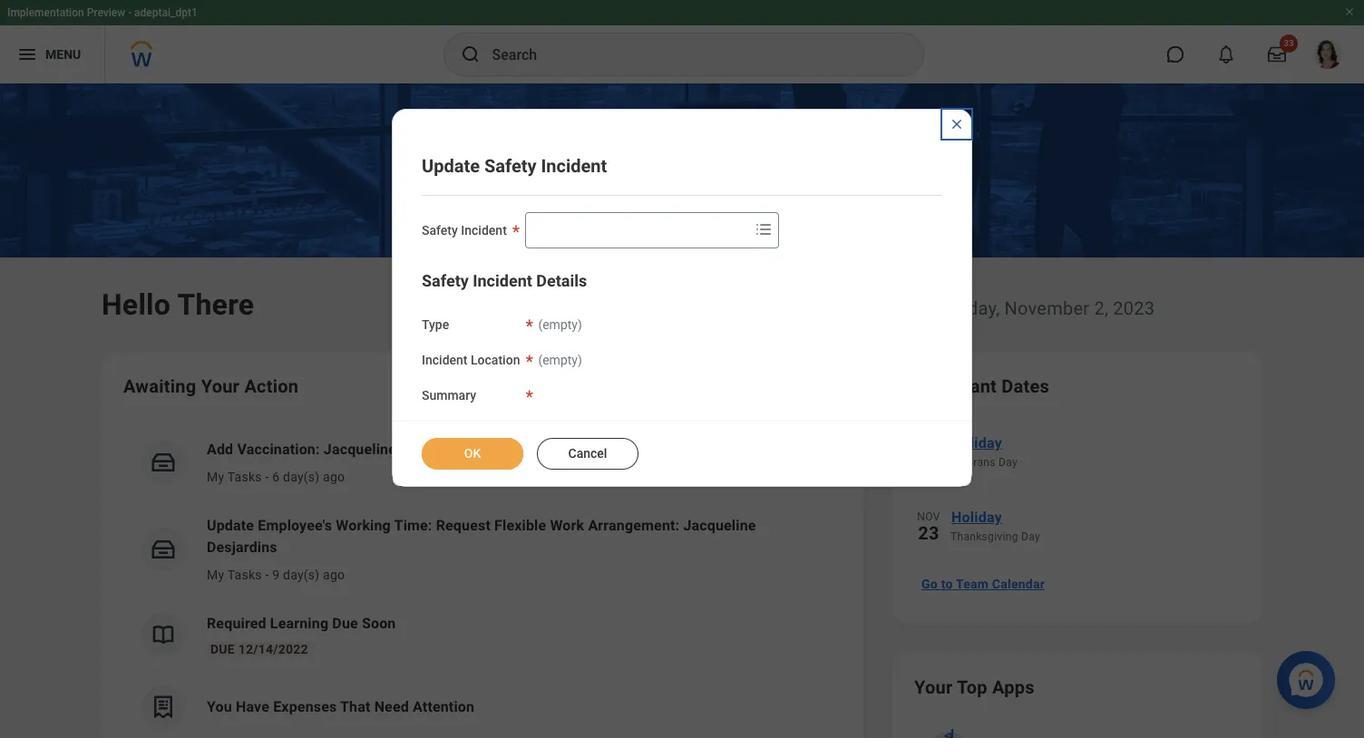 Task type: describe. For each thing, give the bounding box(es) containing it.
1 horizontal spatial desjardins
[[400, 441, 471, 458]]

implementation
[[7, 6, 84, 19]]

veterans
[[951, 456, 996, 469]]

required learning due soon
[[207, 615, 396, 632]]

expenses
[[273, 699, 337, 716]]

1 vertical spatial your
[[915, 677, 953, 699]]

desjardins inside 'update employee's working time: request flexible work arrangement: jacqueline desjardins'
[[207, 539, 277, 556]]

incident left details
[[473, 271, 532, 290]]

arrangement:
[[588, 517, 680, 534]]

day(s) for 9
[[283, 568, 320, 582]]

learning
[[270, 615, 329, 632]]

inbox image
[[150, 536, 177, 563]]

my tasks - 6 day(s) ago
[[207, 470, 345, 485]]

preview
[[87, 6, 125, 19]]

0 vertical spatial due
[[332, 615, 358, 632]]

go
[[922, 577, 938, 592]]

update for update employee's working time: request flexible work arrangement: jacqueline desjardins
[[207, 517, 254, 534]]

top
[[957, 677, 988, 699]]

incident up safety incident field
[[541, 155, 607, 177]]

nov
[[918, 511, 941, 524]]

incident up summary
[[422, 353, 468, 367]]

attention
[[413, 699, 475, 716]]

holiday veterans day
[[951, 435, 1018, 469]]

update safety incident dialog
[[392, 109, 973, 487]]

update employee's working time: request flexible work arrangement: jacqueline desjardins
[[207, 517, 756, 556]]

safety incident details group
[[422, 270, 943, 405]]

apps
[[993, 677, 1035, 699]]

holiday button for holiday thanksgiving day
[[951, 506, 1241, 530]]

my for my tasks - 6 day(s) ago
[[207, 470, 224, 485]]

my tasks - 9 day(s) ago
[[207, 568, 345, 582]]

Safety Incident field
[[526, 214, 749, 247]]

update safety incident
[[422, 155, 607, 177]]

23
[[918, 523, 940, 544]]

soon
[[362, 615, 396, 632]]

summary
[[422, 388, 476, 402]]

that
[[340, 699, 371, 716]]

0 horizontal spatial your
[[201, 376, 240, 397]]

holiday for holiday veterans day
[[952, 435, 1003, 452]]

holiday for holiday thanksgiving day
[[952, 509, 1003, 526]]

incident location
[[422, 353, 520, 367]]

to
[[941, 577, 953, 592]]

incident up the safety incident details button
[[461, 223, 507, 238]]

holiday button for holiday veterans day
[[951, 432, 1241, 455]]

hello there
[[102, 288, 254, 322]]

add
[[207, 441, 233, 458]]

thanksgiving
[[951, 531, 1019, 543]]

profile logan mcneil element
[[1303, 34, 1354, 74]]

(empty) for incident location
[[538, 353, 582, 367]]

need
[[374, 699, 409, 716]]

- for 6
[[265, 470, 269, 485]]

day for holiday veterans day
[[999, 456, 1018, 469]]

go to team calendar
[[922, 577, 1045, 592]]

work
[[550, 517, 585, 534]]

ago for my tasks - 9 day(s) ago
[[323, 568, 345, 582]]

adeptai_dpt1
[[134, 6, 198, 19]]

close update safety incident image
[[950, 117, 964, 132]]

safety incident details
[[422, 271, 587, 290]]

calendar
[[992, 577, 1045, 592]]

safety incident
[[422, 223, 507, 238]]

ago for my tasks - 6 day(s) ago
[[323, 470, 345, 485]]



Task type: vqa. For each thing, say whether or not it's contained in the screenshot.
the bottommost holiday
yes



Task type: locate. For each thing, give the bounding box(es) containing it.
flexible
[[495, 517, 546, 534]]

0 vertical spatial your
[[201, 376, 240, 397]]

day right thanksgiving
[[1022, 531, 1041, 543]]

safety inside group
[[422, 271, 469, 290]]

2 (empty) from the top
[[538, 353, 582, 367]]

update up safety incident
[[422, 155, 480, 177]]

you
[[207, 699, 232, 716]]

have
[[236, 699, 270, 716]]

book open image
[[150, 622, 177, 649]]

0 vertical spatial day
[[999, 456, 1018, 469]]

2 my from the top
[[207, 568, 224, 582]]

jacqueline inside 'update employee's working time: request flexible work arrangement: jacqueline desjardins'
[[684, 517, 756, 534]]

day(s)
[[283, 470, 320, 485], [283, 568, 320, 582]]

prompts image
[[753, 219, 775, 240]]

1 horizontal spatial your
[[915, 677, 953, 699]]

safety up safety incident
[[484, 155, 537, 177]]

1 day(s) from the top
[[283, 470, 320, 485]]

1 holiday button from the top
[[951, 432, 1241, 455]]

0 horizontal spatial jacqueline
[[324, 441, 396, 458]]

type
[[422, 318, 449, 332]]

1 vertical spatial jacqueline
[[684, 517, 756, 534]]

my up required
[[207, 568, 224, 582]]

update
[[422, 155, 480, 177], [207, 517, 254, 534]]

safety up the safety incident details button
[[422, 223, 458, 238]]

holiday thanksgiving day
[[951, 509, 1041, 543]]

details
[[536, 271, 587, 290]]

9
[[272, 568, 280, 582]]

- for 9
[[265, 568, 269, 582]]

0 vertical spatial ago
[[323, 470, 345, 485]]

0 horizontal spatial day
[[999, 456, 1018, 469]]

0 vertical spatial safety
[[484, 155, 537, 177]]

0 vertical spatial jacqueline
[[324, 441, 396, 458]]

hello there main content
[[0, 83, 1365, 739]]

- left 6
[[265, 470, 269, 485]]

0 vertical spatial holiday
[[952, 435, 1003, 452]]

1 horizontal spatial update
[[422, 155, 480, 177]]

it's thursday, november 2, 2023
[[893, 298, 1155, 319]]

2023
[[1113, 298, 1155, 319]]

desjardins
[[400, 441, 471, 458], [207, 539, 277, 556]]

tasks for 6
[[228, 470, 262, 485]]

0 horizontal spatial due
[[210, 642, 235, 657]]

awaiting your action
[[123, 376, 299, 397]]

request
[[436, 517, 491, 534]]

(empty)
[[538, 318, 582, 332], [538, 353, 582, 367]]

desjardins down summary
[[400, 441, 471, 458]]

1 vertical spatial update
[[207, 517, 254, 534]]

team
[[956, 577, 989, 592]]

dashboard expenses image
[[150, 694, 177, 721]]

1 ago from the top
[[323, 470, 345, 485]]

2 holiday button from the top
[[951, 506, 1241, 530]]

due 12/14/2022
[[210, 642, 308, 657]]

your left action
[[201, 376, 240, 397]]

1 vertical spatial day(s)
[[283, 568, 320, 582]]

jacqueline
[[324, 441, 396, 458], [684, 517, 756, 534]]

2 vertical spatial safety
[[422, 271, 469, 290]]

1 horizontal spatial day
[[1022, 531, 1041, 543]]

inbox image
[[150, 449, 177, 476]]

day
[[999, 456, 1018, 469], [1022, 531, 1041, 543]]

due
[[332, 615, 358, 632], [210, 642, 235, 657]]

6
[[272, 470, 280, 485]]

your
[[201, 376, 240, 397], [915, 677, 953, 699]]

time:
[[394, 517, 432, 534]]

2 tasks from the top
[[228, 568, 262, 582]]

desjardins up my tasks - 9 day(s) ago
[[207, 539, 277, 556]]

tasks for 9
[[228, 568, 262, 582]]

1 vertical spatial holiday
[[952, 509, 1003, 526]]

implementation preview -   adeptai_dpt1
[[7, 6, 198, 19]]

hello
[[102, 288, 171, 322]]

0 horizontal spatial desjardins
[[207, 539, 277, 556]]

notifications large image
[[1218, 45, 1236, 64]]

1 vertical spatial desjardins
[[207, 539, 277, 556]]

important dates
[[915, 376, 1050, 397]]

ago down add vaccination: jacqueline desjardins
[[323, 470, 345, 485]]

1 horizontal spatial due
[[332, 615, 358, 632]]

safety
[[484, 155, 537, 177], [422, 223, 458, 238], [422, 271, 469, 290]]

update inside 'update employee's working time: request flexible work arrangement: jacqueline desjardins'
[[207, 517, 254, 534]]

inbox large image
[[1268, 45, 1287, 64]]

my
[[207, 470, 224, 485], [207, 568, 224, 582]]

(empty) for type
[[538, 318, 582, 332]]

add vaccination: jacqueline desjardins
[[207, 441, 471, 458]]

location
[[471, 353, 520, 367]]

nov 23
[[918, 511, 941, 544]]

2,
[[1095, 298, 1109, 319]]

0 vertical spatial desjardins
[[400, 441, 471, 458]]

0 vertical spatial update
[[422, 155, 480, 177]]

day right veterans
[[999, 456, 1018, 469]]

working
[[336, 517, 391, 534]]

safety up "type"
[[422, 271, 469, 290]]

ok
[[464, 447, 481, 461]]

action
[[244, 376, 299, 397]]

november
[[1005, 298, 1090, 319]]

2 day(s) from the top
[[283, 568, 320, 582]]

my down the 'add' at the bottom
[[207, 470, 224, 485]]

day(s) for 6
[[283, 470, 320, 485]]

ago
[[323, 470, 345, 485], [323, 568, 345, 582]]

1 vertical spatial due
[[210, 642, 235, 657]]

holiday button
[[951, 432, 1241, 455], [951, 506, 1241, 530]]

0 vertical spatial holiday button
[[951, 432, 1241, 455]]

update left employee's
[[207, 517, 254, 534]]

employee's
[[258, 517, 332, 534]]

day(s) right 9
[[283, 568, 320, 582]]

holiday inside 'holiday veterans day'
[[952, 435, 1003, 452]]

0 vertical spatial -
[[128, 6, 132, 19]]

important
[[915, 376, 997, 397]]

awaiting
[[123, 376, 196, 397]]

tasks left 6
[[228, 470, 262, 485]]

0 vertical spatial my
[[207, 470, 224, 485]]

1 holiday from the top
[[952, 435, 1003, 452]]

close environment banner image
[[1345, 6, 1356, 17]]

holiday up veterans
[[952, 435, 1003, 452]]

vaccination:
[[237, 441, 320, 458]]

- for adeptai_dpt1
[[128, 6, 132, 19]]

implementation preview -   adeptai_dpt1 banner
[[0, 0, 1365, 83]]

1 (empty) from the top
[[538, 318, 582, 332]]

safety for safety incident details
[[422, 271, 469, 290]]

jacqueline up working
[[324, 441, 396, 458]]

you have expenses that need attention
[[207, 699, 475, 716]]

awaiting your action list
[[123, 425, 842, 739]]

2 vertical spatial -
[[265, 568, 269, 582]]

tasks
[[228, 470, 262, 485], [228, 568, 262, 582]]

1 vertical spatial holiday button
[[951, 506, 1241, 530]]

dates
[[1002, 376, 1050, 397]]

tasks left 9
[[228, 568, 262, 582]]

- left 9
[[265, 568, 269, 582]]

(empty) down details
[[538, 318, 582, 332]]

- right preview
[[128, 6, 132, 19]]

due left soon on the left bottom of the page
[[332, 615, 358, 632]]

cancel button
[[537, 438, 639, 470]]

holiday
[[952, 435, 1003, 452], [952, 509, 1003, 526]]

day for holiday thanksgiving day
[[1022, 531, 1041, 543]]

my for my tasks - 9 day(s) ago
[[207, 568, 224, 582]]

holiday up thanksgiving
[[952, 509, 1003, 526]]

1 vertical spatial my
[[207, 568, 224, 582]]

1 vertical spatial safety
[[422, 223, 458, 238]]

required
[[207, 615, 267, 632]]

0 vertical spatial (empty)
[[538, 318, 582, 332]]

ago down working
[[323, 568, 345, 582]]

search image
[[460, 44, 481, 65]]

1 tasks from the top
[[228, 470, 262, 485]]

you have expenses that need attention button
[[123, 671, 842, 739]]

important dates element
[[915, 421, 1241, 563]]

day(s) right 6
[[283, 470, 320, 485]]

1 vertical spatial tasks
[[228, 568, 262, 582]]

your top apps
[[915, 677, 1035, 699]]

thursday,
[[921, 298, 1000, 319]]

0 horizontal spatial update
[[207, 517, 254, 534]]

update inside dialog
[[422, 155, 480, 177]]

1 horizontal spatial jacqueline
[[684, 517, 756, 534]]

1 vertical spatial day
[[1022, 531, 1041, 543]]

incident
[[541, 155, 607, 177], [461, 223, 507, 238], [473, 271, 532, 290], [422, 353, 468, 367]]

it's
[[893, 298, 916, 319]]

safety incident details button
[[422, 271, 587, 290]]

1 vertical spatial (empty)
[[538, 353, 582, 367]]

ok button
[[422, 438, 524, 470]]

your left top
[[915, 677, 953, 699]]

- inside banner
[[128, 6, 132, 19]]

-
[[128, 6, 132, 19], [265, 470, 269, 485], [265, 568, 269, 582]]

12/14/2022
[[238, 642, 308, 657]]

update for update safety incident
[[422, 155, 480, 177]]

day inside holiday thanksgiving day
[[1022, 531, 1041, 543]]

1 vertical spatial -
[[265, 470, 269, 485]]

cancel
[[568, 447, 607, 461]]

0 vertical spatial day(s)
[[283, 470, 320, 485]]

safety for safety incident
[[422, 223, 458, 238]]

due down required
[[210, 642, 235, 657]]

1 vertical spatial ago
[[323, 568, 345, 582]]

there
[[177, 288, 254, 322]]

go to team calendar button
[[915, 566, 1053, 602]]

(empty) right location
[[538, 353, 582, 367]]

1 my from the top
[[207, 470, 224, 485]]

day inside 'holiday veterans day'
[[999, 456, 1018, 469]]

2 ago from the top
[[323, 568, 345, 582]]

holiday inside holiday thanksgiving day
[[952, 509, 1003, 526]]

jacqueline right arrangement:
[[684, 517, 756, 534]]

2 holiday from the top
[[952, 509, 1003, 526]]

0 vertical spatial tasks
[[228, 470, 262, 485]]



